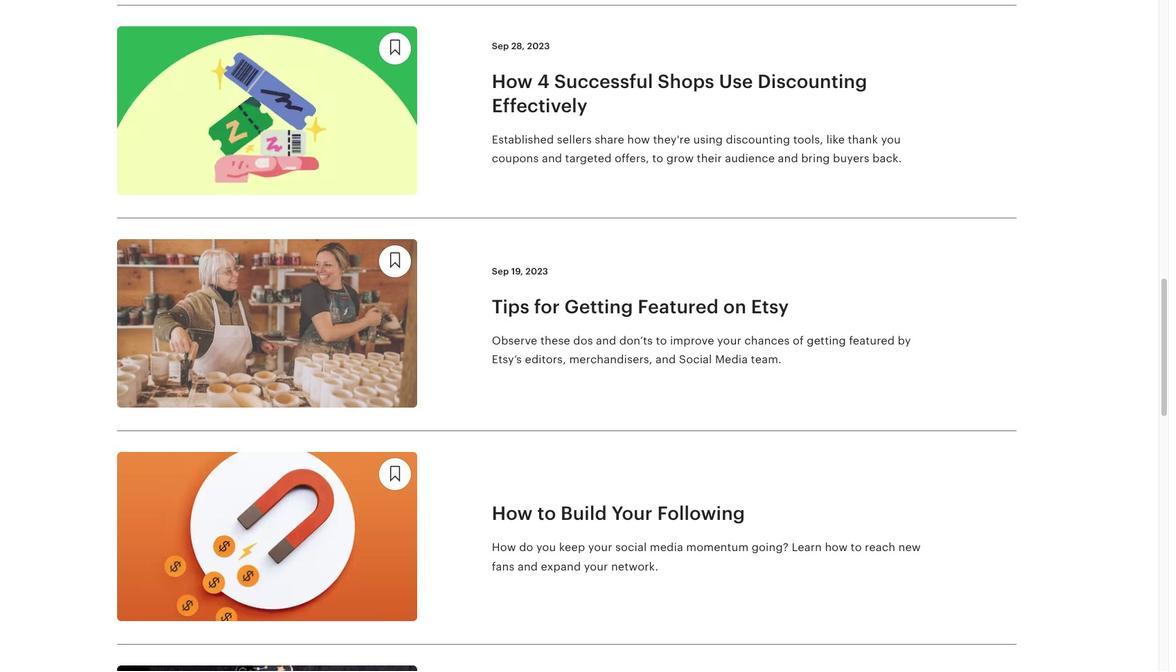 Task type: locate. For each thing, give the bounding box(es) containing it.
how inside established sellers share how they're using discounting tools, like thank you coupons and targeted offers, to grow their audience and bring buyers back.
[[628, 133, 650, 146]]

your inside "observe these dos and don'ts to improve your chances of getting featured by etsy's editors, merchandisers, and social media team."
[[717, 334, 742, 347]]

tools,
[[794, 133, 824, 146]]

and inside how do you keep your social media momentum going? learn how to reach new fans and expand your network.
[[518, 560, 538, 573]]

sep
[[492, 41, 509, 51], [492, 266, 509, 276]]

to
[[653, 152, 664, 165], [656, 334, 667, 347], [538, 503, 556, 524], [851, 541, 862, 554]]

tips for getting featured on etsy link
[[492, 295, 936, 319]]

etsy's
[[492, 353, 522, 366]]

to left reach
[[851, 541, 862, 554]]

social
[[679, 353, 712, 366]]

bring
[[801, 152, 830, 165]]

0 horizontal spatial how
[[628, 133, 650, 146]]

to right don'ts
[[656, 334, 667, 347]]

media
[[650, 541, 683, 554]]

how for how 4 successful shops use discounting effectively
[[492, 71, 533, 92]]

getting
[[565, 296, 633, 317]]

how 4 successful shops use discounting effectively
[[492, 71, 868, 117]]

sep left the '19,'
[[492, 266, 509, 276]]

1 how from the top
[[492, 71, 533, 92]]

you up back.
[[881, 133, 901, 146]]

your down keep
[[584, 560, 608, 573]]

how for how to build your following
[[492, 503, 533, 524]]

chances
[[745, 334, 790, 347]]

and
[[542, 152, 562, 165], [778, 152, 798, 165], [596, 334, 617, 347], [656, 353, 676, 366], [518, 560, 538, 573]]

how up do
[[492, 503, 533, 524]]

and left bring
[[778, 152, 798, 165]]

your
[[717, 334, 742, 347], [588, 541, 612, 554], [584, 560, 608, 573]]

network.
[[611, 560, 659, 573]]

how
[[628, 133, 650, 146], [825, 541, 848, 554]]

coupons
[[492, 152, 539, 165]]

1 vertical spatial how
[[492, 503, 533, 524]]

and down do
[[518, 560, 538, 573]]

1 sep from the top
[[492, 41, 509, 51]]

how 4 successful shops use discounting effectively image
[[117, 26, 417, 195]]

3 how from the top
[[492, 541, 516, 554]]

use
[[719, 71, 753, 92]]

2023 right the 28, at the top left
[[527, 41, 550, 51]]

do
[[519, 541, 533, 554]]

to left build
[[538, 503, 556, 524]]

1 horizontal spatial how
[[825, 541, 848, 554]]

0 vertical spatial how
[[492, 71, 533, 92]]

you inside how do you keep your social media momentum going? learn how to reach new fans and expand your network.
[[536, 541, 556, 554]]

buyers
[[833, 152, 870, 165]]

how for how do you keep your social media momentum going? learn how to reach new fans and expand your network.
[[492, 541, 516, 554]]

0 vertical spatial your
[[717, 334, 742, 347]]

media
[[715, 353, 748, 366]]

1 vertical spatial 2023
[[526, 266, 548, 276]]

2023
[[527, 41, 550, 51], [526, 266, 548, 276]]

to inside "observe these dos and don'ts to improve your chances of getting featured by etsy's editors, merchandisers, and social media team."
[[656, 334, 667, 347]]

4
[[538, 71, 550, 92]]

audience
[[725, 152, 775, 165]]

successful
[[554, 71, 653, 92]]

getting
[[807, 334, 846, 347]]

team.
[[751, 353, 782, 366]]

how to build your following
[[492, 503, 745, 524]]

sep 19, 2023
[[492, 266, 548, 276]]

you
[[881, 133, 901, 146], [536, 541, 556, 554]]

their
[[697, 152, 722, 165]]

tips
[[492, 296, 530, 317]]

to left grow
[[653, 152, 664, 165]]

0 vertical spatial how
[[628, 133, 650, 146]]

0 vertical spatial sep
[[492, 41, 509, 51]]

how inside how do you keep your social media momentum going? learn how to reach new fans and expand your network.
[[492, 541, 516, 554]]

your up media
[[717, 334, 742, 347]]

0 horizontal spatial you
[[536, 541, 556, 554]]

and left social
[[656, 353, 676, 366]]

2023 right the '19,'
[[526, 266, 548, 276]]

how up offers, on the right top of the page
[[628, 133, 650, 146]]

how right learn
[[825, 541, 848, 554]]

0 vertical spatial 2023
[[527, 41, 550, 51]]

by
[[898, 334, 911, 347]]

how
[[492, 71, 533, 92], [492, 503, 533, 524], [492, 541, 516, 554]]

1 horizontal spatial you
[[881, 133, 901, 146]]

how left 4
[[492, 71, 533, 92]]

1 vertical spatial sep
[[492, 266, 509, 276]]

new
[[899, 541, 921, 554]]

and up "merchandisers,"
[[596, 334, 617, 347]]

learn
[[792, 541, 822, 554]]

sep left the 28, at the top left
[[492, 41, 509, 51]]

effectively
[[492, 95, 588, 117]]

2 how from the top
[[492, 503, 533, 524]]

how inside how do you keep your social media momentum going? learn how to reach new fans and expand your network.
[[825, 541, 848, 554]]

going?
[[752, 541, 789, 554]]

how to build your following link
[[492, 501, 936, 526]]

how to build your following image
[[117, 452, 417, 621]]

1 vertical spatial how
[[825, 541, 848, 554]]

sep for how
[[492, 41, 509, 51]]

tips for getting featured on etsy
[[492, 296, 789, 317]]

keep
[[559, 541, 585, 554]]

established
[[492, 133, 554, 146]]

you right do
[[536, 541, 556, 554]]

how inside how 4 successful shops use discounting effectively
[[492, 71, 533, 92]]

to inside how to build your following link
[[538, 503, 556, 524]]

2 vertical spatial how
[[492, 541, 516, 554]]

1 vertical spatial you
[[536, 541, 556, 554]]

dos
[[573, 334, 593, 347]]

19,
[[511, 266, 523, 276]]

2 sep from the top
[[492, 266, 509, 276]]

0 vertical spatial you
[[881, 133, 901, 146]]

how up fans
[[492, 541, 516, 554]]

featured
[[638, 296, 719, 317]]

your right keep
[[588, 541, 612, 554]]



Task type: describe. For each thing, give the bounding box(es) containing it.
reach
[[865, 541, 896, 554]]

momentum
[[686, 541, 749, 554]]

established sellers share how they're using discounting tools, like thank you coupons and targeted offers, to grow their audience and bring buyers back.
[[492, 133, 902, 165]]

expand
[[541, 560, 581, 573]]

on
[[723, 296, 747, 317]]

share
[[595, 133, 624, 146]]

etsy
[[751, 296, 789, 317]]

2 vertical spatial your
[[584, 560, 608, 573]]

they're
[[653, 133, 690, 146]]

discounting
[[726, 133, 790, 146]]

following
[[657, 503, 745, 524]]

observe
[[492, 334, 538, 347]]

merchandisers,
[[569, 353, 653, 366]]

how do you keep your social media momentum going? learn how to reach new fans and expand your network.
[[492, 541, 921, 573]]

offers,
[[615, 152, 649, 165]]

28,
[[511, 41, 525, 51]]

don'ts
[[620, 334, 653, 347]]

how 4 successful shops use discounting effectively link
[[492, 69, 936, 118]]

featured
[[849, 334, 895, 347]]

sep 28, 2023
[[492, 41, 550, 51]]

2023 for 4
[[527, 41, 550, 51]]

fans
[[492, 560, 515, 573]]

editors,
[[525, 353, 566, 366]]

thank
[[848, 133, 878, 146]]

of
[[793, 334, 804, 347]]

sellers
[[557, 133, 592, 146]]

build
[[561, 503, 607, 524]]

sep for tips
[[492, 266, 509, 276]]

shops
[[658, 71, 715, 92]]

like
[[827, 133, 845, 146]]

discounting
[[758, 71, 868, 92]]

and down sellers
[[542, 152, 562, 165]]

to inside established sellers share how they're using discounting tools, like thank you coupons and targeted offers, to grow their audience and bring buyers back.
[[653, 152, 664, 165]]

using
[[694, 133, 723, 146]]

your
[[612, 503, 653, 524]]

1 vertical spatial your
[[588, 541, 612, 554]]

2023 for for
[[526, 266, 548, 276]]

grow
[[667, 152, 694, 165]]

improve
[[670, 334, 714, 347]]

targeted
[[565, 152, 612, 165]]

for
[[534, 296, 560, 317]]

these
[[541, 334, 570, 347]]

observe these dos and don'ts to improve your chances of getting featured by etsy's editors, merchandisers, and social media team.
[[492, 334, 911, 366]]

back.
[[873, 152, 902, 165]]

to inside how do you keep your social media momentum going? learn how to reach new fans and expand your network.
[[851, 541, 862, 554]]

tips for getting featured on etsy image
[[117, 239, 417, 408]]

social
[[616, 541, 647, 554]]

you inside established sellers share how they're using discounting tools, like thank you coupons and targeted offers, to grow their audience and bring buyers back.
[[881, 133, 901, 146]]



Task type: vqa. For each thing, say whether or not it's contained in the screenshot.
Repeatedly
no



